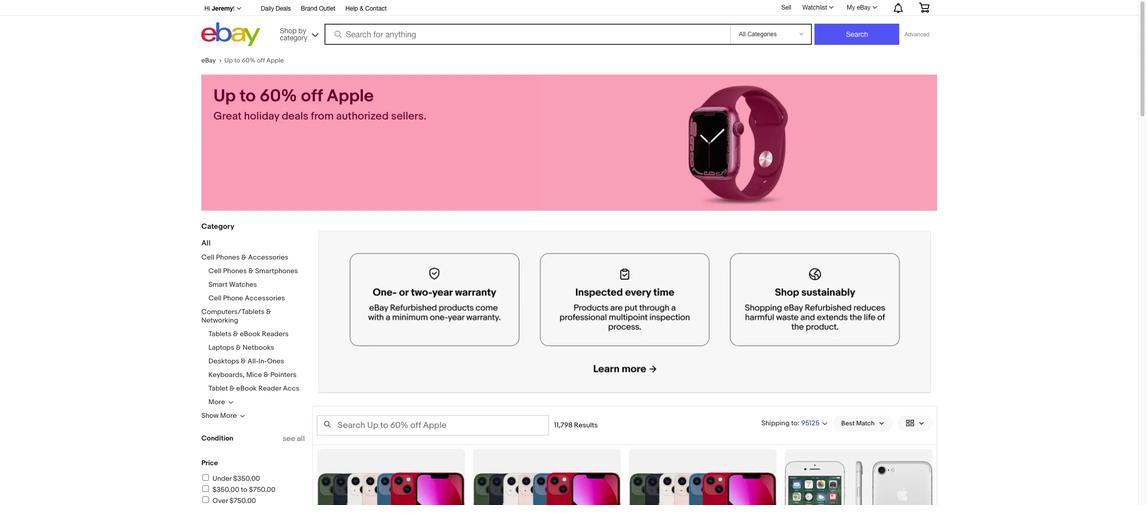 Task type: locate. For each thing, give the bounding box(es) containing it.
my ebay
[[847, 4, 871, 11]]

by
[[299, 27, 306, 35]]

advanced link
[[900, 24, 935, 44]]

from
[[311, 110, 334, 123]]

None submit
[[815, 24, 900, 45]]

computers/tablets & networking link
[[201, 308, 271, 325]]

& inside 'computers/tablets & networking'
[[266, 308, 271, 317]]

11,798 results
[[554, 421, 598, 430]]

cell phones & accessories cell phones & smartphones smart watches cell phone accessories
[[201, 253, 298, 303]]

$350.00
[[233, 475, 260, 484], [213, 486, 239, 495]]

brand
[[301, 5, 317, 12]]

0 vertical spatial $350.00
[[233, 475, 260, 484]]

my
[[847, 4, 856, 11]]

& up desktops & all-in-ones 'link'
[[236, 344, 241, 352]]

0 horizontal spatial off
[[257, 57, 265, 65]]

watches
[[229, 281, 257, 289]]

apple down category at left top
[[266, 57, 284, 65]]

brand outlet
[[301, 5, 336, 12]]

apple up authorized
[[327, 86, 374, 107]]

cell phones & accessories link
[[201, 253, 288, 262]]

authorized
[[336, 110, 389, 123]]

apple inside up to 60% off apple great holiday deals from authorized sellers.
[[327, 86, 374, 107]]

up for up to 60% off apple great holiday deals from authorized sellers.
[[214, 86, 236, 107]]

95125
[[802, 420, 820, 428]]

0 horizontal spatial ebay
[[201, 57, 216, 65]]

help & contact
[[346, 5, 387, 12]]

1 vertical spatial cell
[[209, 267, 222, 276]]

show
[[201, 412, 219, 421]]

0 horizontal spatial apple
[[266, 57, 284, 65]]

ebay link
[[201, 57, 225, 65]]

shop by category
[[280, 27, 308, 42]]

0 vertical spatial cell
[[201, 253, 215, 262]]

off inside up to 60% off apple great holiday deals from authorized sellers.
[[301, 86, 323, 107]]

results
[[574, 421, 598, 430]]

ebook
[[240, 330, 260, 339], [236, 385, 257, 393]]

Under $350.00 checkbox
[[202, 475, 209, 482]]

cell
[[201, 253, 215, 262], [209, 267, 222, 276], [209, 294, 222, 303]]

shop by category banner
[[199, 0, 938, 49]]

1 horizontal spatial 60%
[[260, 86, 297, 107]]

shipping
[[762, 419, 790, 428]]

1 vertical spatial apple
[[327, 86, 374, 107]]

1 horizontal spatial apple
[[327, 86, 374, 107]]

ebay left up to 60% off apple
[[201, 57, 216, 65]]

account navigation
[[199, 0, 938, 16]]

:
[[798, 419, 800, 428]]

up inside up to 60% off apple great holiday deals from authorized sellers.
[[214, 86, 236, 107]]

2 vertical spatial cell
[[209, 294, 222, 303]]

60% right ebay 'link' in the top of the page
[[242, 57, 255, 65]]

to up holiday
[[240, 86, 256, 107]]

ebay right my
[[857, 4, 871, 11]]

best match button
[[834, 416, 893, 432]]

1 vertical spatial 60%
[[260, 86, 297, 107]]

apple
[[266, 57, 284, 65], [327, 86, 374, 107]]

to for shipping to : 95125
[[791, 419, 798, 428]]

60% for up to 60% off apple
[[242, 57, 255, 65]]

to left 95125 at the bottom of the page
[[791, 419, 798, 428]]

tablet & ebook reader accs link
[[209, 385, 300, 393]]

& down cell phones & accessories link
[[248, 267, 254, 276]]

60% up holiday
[[260, 86, 297, 107]]

show more
[[201, 412, 237, 421]]

apple iphone 13, a2482, 128gb, unlocked, very good condition image
[[473, 450, 621, 506]]

off
[[257, 57, 265, 65], [301, 86, 323, 107]]

& up the readers
[[266, 308, 271, 317]]

0 vertical spatial 60%
[[242, 57, 255, 65]]

0 horizontal spatial 60%
[[242, 57, 255, 65]]

keyboards, mice & pointers link
[[209, 371, 297, 380]]

hi
[[204, 5, 210, 12]]

all-
[[248, 357, 259, 366]]

cell up "smart"
[[209, 267, 222, 276]]

under
[[213, 475, 232, 484]]

computers/tablets & networking
[[201, 308, 271, 325]]

to
[[234, 57, 240, 65], [240, 86, 256, 107], [791, 419, 798, 428], [241, 486, 247, 495]]

accessories up smartphones
[[248, 253, 288, 262]]

1 vertical spatial up
[[214, 86, 236, 107]]

Search for anything text field
[[326, 25, 729, 44]]

0 vertical spatial ebay
[[857, 4, 871, 11]]

to inside up to 60% off apple great holiday deals from authorized sellers.
[[240, 86, 256, 107]]

to right ebay 'link' in the top of the page
[[234, 57, 240, 65]]

reader
[[258, 385, 281, 393]]

60%
[[242, 57, 255, 65], [260, 86, 297, 107]]

phones
[[216, 253, 240, 262], [223, 267, 247, 276]]

tablets
[[209, 330, 232, 339]]

&
[[360, 5, 364, 12], [241, 253, 247, 262], [248, 267, 254, 276], [266, 308, 271, 317], [233, 330, 238, 339], [236, 344, 241, 352], [241, 357, 246, 366], [264, 371, 269, 380], [230, 385, 235, 393]]

& right help
[[360, 5, 364, 12]]

accessories down watches
[[245, 294, 285, 303]]

to inside shipping to : 95125
[[791, 419, 798, 428]]

to for up to 60% off apple great holiday deals from authorized sellers.
[[240, 86, 256, 107]]

1 vertical spatial phones
[[223, 267, 247, 276]]

1 vertical spatial ebay
[[201, 57, 216, 65]]

Enter your search keyword text field
[[317, 416, 549, 436]]

1 vertical spatial more
[[220, 412, 237, 421]]

ebay inside "link"
[[857, 4, 871, 11]]

1 vertical spatial accessories
[[245, 294, 285, 303]]

$750.00
[[249, 486, 276, 495]]

more down more 'button'
[[220, 412, 237, 421]]

ebay
[[857, 4, 871, 11], [201, 57, 216, 65]]

help
[[346, 5, 358, 12]]

to for up to 60% off apple
[[234, 57, 240, 65]]

in-
[[259, 357, 267, 366]]

to for $350.00 to $750.00
[[241, 486, 247, 495]]

contact
[[365, 5, 387, 12]]

your shopping cart image
[[919, 3, 930, 13]]

0 vertical spatial up
[[225, 57, 233, 65]]

smart watches link
[[209, 281, 257, 289]]

more button
[[209, 398, 234, 407]]

more down tablet
[[209, 398, 225, 407]]

cell down "smart"
[[209, 294, 222, 303]]

0 vertical spatial off
[[257, 57, 265, 65]]

0 vertical spatial apple
[[266, 57, 284, 65]]

watchlist link
[[797, 2, 839, 14]]

None text field
[[319, 232, 931, 393]]

to down "under $350.00"
[[241, 486, 247, 495]]

1 horizontal spatial ebay
[[857, 4, 871, 11]]

60% for up to 60% off apple great holiday deals from authorized sellers.
[[260, 86, 297, 107]]

1 vertical spatial off
[[301, 86, 323, 107]]

$350.00 down under
[[213, 486, 239, 495]]

ones
[[267, 357, 284, 366]]

daily
[[261, 5, 274, 12]]

desktops
[[209, 357, 239, 366]]

more
[[209, 398, 225, 407], [220, 412, 237, 421]]

$350.00 up $350.00 to $750.00 at the bottom of the page
[[233, 475, 260, 484]]

laptops & netbooks link
[[209, 344, 274, 352]]

accessories
[[248, 253, 288, 262], [245, 294, 285, 303]]

& right tablet
[[230, 385, 235, 393]]

main content
[[313, 223, 938, 506]]

show more button
[[201, 412, 245, 421]]

up
[[225, 57, 233, 65], [214, 86, 236, 107]]

!
[[233, 5, 235, 12]]

ebook up netbooks on the left of the page
[[240, 330, 260, 339]]

1 horizontal spatial off
[[301, 86, 323, 107]]

price
[[201, 459, 218, 468]]

shop
[[280, 27, 297, 35]]

ebook down keyboards, mice & pointers link
[[236, 385, 257, 393]]

apple iphone 13 a2482 128gb network unlocked good condition image
[[317, 450, 465, 506]]

60% inside up to 60% off apple great holiday deals from authorized sellers.
[[260, 86, 297, 107]]

daily deals
[[261, 5, 291, 12]]

cell down all
[[201, 253, 215, 262]]



Task type: vqa. For each thing, say whether or not it's contained in the screenshot.
to corresponding to $350.00 to $750.00
yes



Task type: describe. For each thing, give the bounding box(es) containing it.
jeremy
[[212, 5, 233, 12]]

up to 60% off apple great holiday deals from authorized sellers.
[[214, 86, 427, 123]]

computers/tablets
[[201, 308, 265, 317]]

deals
[[276, 5, 291, 12]]

category
[[280, 34, 308, 42]]

apple for up to 60% off apple great holiday deals from authorized sellers.
[[327, 86, 374, 107]]

great
[[214, 110, 242, 123]]

& up cell phones & smartphones link
[[241, 253, 247, 262]]

all
[[201, 239, 211, 248]]

pointers
[[270, 371, 297, 380]]

see all button
[[283, 435, 305, 444]]

& right mice
[[264, 371, 269, 380]]

shop by category button
[[275, 22, 321, 44]]

sellers.
[[391, 110, 427, 123]]

up for up to 60% off apple
[[225, 57, 233, 65]]

best
[[842, 420, 855, 428]]

up to 60% off apple
[[225, 57, 284, 65]]

see all
[[283, 435, 305, 444]]

main content containing shipping to
[[313, 223, 938, 506]]

advanced
[[905, 31, 930, 37]]

& up laptops & netbooks "link"
[[233, 330, 238, 339]]

help & contact link
[[346, 4, 387, 15]]

phone
[[223, 294, 243, 303]]

deals
[[282, 110, 309, 123]]

1 vertical spatial $350.00
[[213, 486, 239, 495]]

match
[[857, 420, 875, 428]]

1 vertical spatial ebook
[[236, 385, 257, 393]]

0 vertical spatial more
[[209, 398, 225, 407]]

holiday
[[244, 110, 279, 123]]

readers
[[262, 330, 289, 339]]

laptops
[[209, 344, 234, 352]]

mice
[[246, 371, 262, 380]]

netbooks
[[243, 344, 274, 352]]

tablets & ebook readers laptops & netbooks desktops & all-in-ones keyboards, mice & pointers tablet & ebook reader accs
[[209, 330, 300, 393]]

smart
[[209, 281, 228, 289]]

see
[[283, 435, 295, 444]]

apple iphone 7 a1660 (fully unlocked) 32gb silver (excellent) image
[[785, 462, 933, 506]]

none submit inside shop by category banner
[[815, 24, 900, 45]]

hi jeremy !
[[204, 5, 235, 12]]

condition
[[201, 435, 234, 443]]

$350.00 to $750.00 link
[[201, 486, 276, 495]]

off for up to 60% off apple great holiday deals from authorized sellers.
[[301, 86, 323, 107]]

daily deals link
[[261, 4, 291, 15]]

cell phones & smartphones link
[[209, 267, 298, 276]]

under $350.00 link
[[201, 475, 260, 484]]

& left all-
[[241, 357, 246, 366]]

$350.00 to $750.00
[[213, 486, 276, 495]]

off for up to 60% off apple
[[257, 57, 265, 65]]

my ebay link
[[842, 2, 882, 14]]

best match
[[842, 420, 875, 428]]

watchlist
[[803, 4, 828, 11]]

view: gallery view image
[[906, 419, 925, 429]]

apple for up to 60% off apple
[[266, 57, 284, 65]]

sell link
[[777, 4, 796, 11]]

ebay refurbished image
[[319, 232, 931, 393]]

tablet
[[209, 385, 228, 393]]

outlet
[[319, 5, 336, 12]]

tablets & ebook readers link
[[209, 330, 289, 339]]

networking
[[201, 317, 238, 325]]

category
[[201, 222, 234, 232]]

smartphones
[[255, 267, 298, 276]]

cell phone accessories link
[[209, 294, 285, 303]]

desktops & all-in-ones link
[[209, 357, 284, 366]]

apple iphone 13 256gb network unlocked good condition image
[[629, 450, 777, 506]]

all
[[297, 435, 305, 444]]

keyboards,
[[209, 371, 245, 380]]

& inside the help & contact link
[[360, 5, 364, 12]]

11,798
[[554, 421, 573, 430]]

$350.00 to $750.00 checkbox
[[202, 486, 209, 493]]

accs
[[283, 385, 300, 393]]

under $350.00
[[213, 475, 260, 484]]

shipping to : 95125
[[762, 419, 820, 428]]

0 vertical spatial ebook
[[240, 330, 260, 339]]

brand outlet link
[[301, 4, 336, 15]]

0 vertical spatial accessories
[[248, 253, 288, 262]]

Over $750.00 checkbox
[[202, 497, 209, 504]]

sell
[[782, 4, 792, 11]]

0 vertical spatial phones
[[216, 253, 240, 262]]



